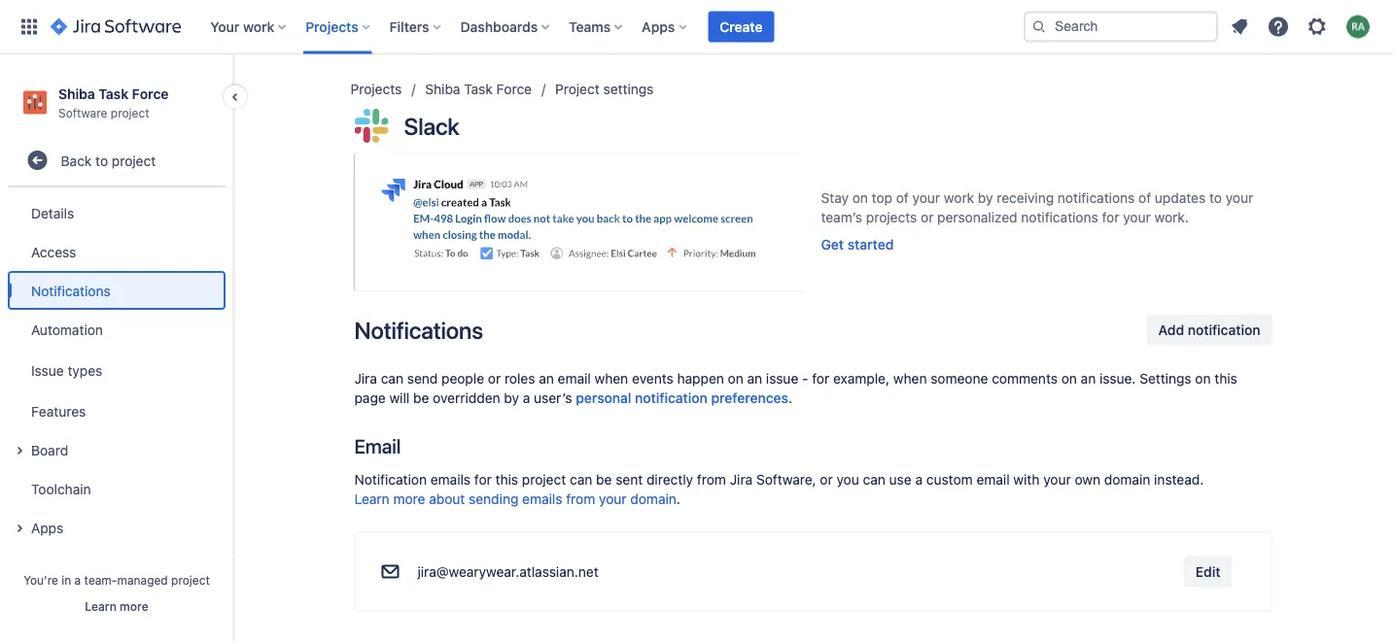 Task type: describe. For each thing, give the bounding box(es) containing it.
create
[[720, 18, 763, 35]]

get
[[821, 237, 844, 253]]

your profile and settings image
[[1347, 15, 1370, 38]]

more inside learn more button
[[120, 600, 148, 614]]

shiba task force link
[[425, 78, 532, 101]]

custom
[[927, 472, 973, 488]]

0 horizontal spatial from
[[566, 491, 595, 507]]

receiving
[[997, 190, 1054, 206]]

user's
[[534, 390, 572, 406]]

learn more
[[85, 600, 148, 614]]

0 horizontal spatial domain
[[630, 491, 677, 507]]

slack
[[404, 112, 459, 140]]

team's
[[821, 210, 863, 226]]

filters
[[390, 18, 429, 35]]

teams button
[[563, 11, 630, 42]]

on inside stay on top of your work by receiving notifications of updates to your team's projects or personalized notifications for your work.
[[853, 190, 868, 206]]

access
[[31, 244, 76, 260]]

issue types
[[31, 362, 102, 379]]

software,
[[756, 472, 816, 488]]

will
[[389, 390, 410, 406]]

email inside notification emails for this project can be sent directly from jira software, or you can use a custom email with your own domain instead. learn more about sending emails from your domain .
[[977, 472, 1010, 488]]

personal
[[576, 390, 632, 406]]

0 vertical spatial notifications
[[1058, 190, 1135, 206]]

send
[[407, 370, 438, 386]]

your work button
[[204, 11, 294, 42]]

automation link
[[8, 310, 226, 349]]

your right "updates" in the right of the page
[[1226, 190, 1254, 206]]

personal notification preferences link
[[576, 388, 789, 408]]

features link
[[8, 392, 226, 431]]

force for shiba task force
[[496, 81, 532, 97]]

jira@wearywear.atlassian.net
[[418, 564, 599, 580]]

sending
[[469, 491, 519, 507]]

directly
[[647, 472, 693, 488]]

own
[[1075, 472, 1101, 488]]

banner containing your work
[[0, 0, 1393, 54]]

issue
[[31, 362, 64, 379]]

dashboards
[[460, 18, 538, 35]]

projects for projects dropdown button
[[306, 18, 358, 35]]

your left own
[[1044, 472, 1071, 488]]

by inside stay on top of your work by receiving notifications of updates to your team's projects or personalized notifications for your work.
[[978, 190, 993, 206]]

email icon image
[[379, 561, 402, 584]]

add notification
[[1159, 322, 1261, 338]]

help image
[[1267, 15, 1290, 38]]

dashboards button
[[455, 11, 557, 42]]

events
[[632, 370, 674, 386]]

your work
[[210, 18, 274, 35]]

expand image
[[8, 440, 31, 463]]

2 horizontal spatial can
[[863, 472, 886, 488]]

back to project link
[[8, 141, 226, 180]]

more inside notification emails for this project can be sent directly from jira software, or you can use a custom email with your own domain instead. learn more about sending emails from your domain .
[[393, 491, 425, 507]]

jira can send people or roles an email when events happen on an issue - for example, when someone comments on an issue. settings on this page will be overridden by a user's
[[354, 370, 1238, 406]]

filters button
[[384, 11, 449, 42]]

example,
[[833, 370, 890, 386]]

2 vertical spatial a
[[74, 574, 81, 587]]

group containing details
[[8, 188, 226, 553]]

a inside jira can send people or roles an email when events happen on an issue - for example, when someone comments on an issue. settings on this page will be overridden by a user's
[[523, 390, 530, 406]]

-
[[802, 370, 809, 386]]

projects button
[[300, 11, 378, 42]]

apps inside apps button
[[31, 520, 63, 536]]

toolchain link
[[8, 470, 226, 509]]

sent
[[616, 472, 643, 488]]

for inside stay on top of your work by receiving notifications of updates to your team's projects or personalized notifications for your work.
[[1102, 210, 1120, 226]]

on right settings
[[1195, 370, 1211, 386]]

software
[[58, 106, 107, 119]]

create button
[[708, 11, 774, 42]]

Search field
[[1024, 11, 1218, 42]]

notifications image
[[1228, 15, 1251, 38]]

learn inside button
[[85, 600, 117, 614]]

email
[[354, 435, 401, 458]]

someone
[[931, 370, 988, 386]]

your up projects
[[913, 190, 940, 206]]

email inside jira can send people or roles an email when events happen on an issue - for example, when someone comments on an issue. settings on this page will be overridden by a user's
[[558, 370, 591, 386]]

0 horizontal spatial to
[[95, 152, 108, 169]]

shiba task force
[[425, 81, 532, 97]]

board button
[[8, 431, 226, 470]]

projects
[[866, 210, 917, 226]]

by inside jira can send people or roles an email when events happen on an issue - for example, when someone comments on an issue. settings on this page will be overridden by a user's
[[504, 390, 519, 406]]

issue types link
[[8, 349, 226, 392]]

preferences
[[711, 390, 789, 406]]

shiba for shiba task force software project
[[58, 86, 95, 102]]

search image
[[1032, 19, 1047, 35]]

1 horizontal spatial notifications
[[354, 316, 483, 344]]

on up preferences
[[728, 370, 744, 386]]

notification
[[354, 472, 427, 488]]

this inside jira can send people or roles an email when events happen on an issue - for example, when someone comments on an issue. settings on this page will be overridden by a user's
[[1215, 370, 1238, 386]]

updates
[[1155, 190, 1206, 206]]

be inside jira can send people or roles an email when events happen on an issue - for example, when someone comments on an issue. settings on this page will be overridden by a user's
[[413, 390, 429, 406]]

project inside notification emails for this project can be sent directly from jira software, or you can use a custom email with your own domain instead. learn more about sending emails from your domain .
[[522, 472, 566, 488]]

stay on top of your work by receiving notifications of updates to your team's projects or personalized notifications for your work.
[[821, 190, 1254, 226]]

get started
[[821, 237, 894, 253]]

shiba for shiba task force
[[425, 81, 460, 97]]

jira inside jira can send people or roles an email when events happen on an issue - for example, when someone comments on an issue. settings on this page will be overridden by a user's
[[354, 370, 377, 386]]

be inside notification emails for this project can be sent directly from jira software, or you can use a custom email with your own domain instead. learn more about sending emails from your domain .
[[596, 472, 612, 488]]

comments
[[992, 370, 1058, 386]]

settings
[[1140, 370, 1192, 386]]

a inside notification emails for this project can be sent directly from jira software, or you can use a custom email with your own domain instead. learn more about sending emails from your domain .
[[915, 472, 923, 488]]

managed
[[117, 574, 168, 587]]

notification for personal
[[635, 390, 708, 406]]

notifications link
[[8, 271, 226, 310]]

teams
[[569, 18, 611, 35]]

instead.
[[1154, 472, 1204, 488]]

with
[[1014, 472, 1040, 488]]

slack logo image
[[354, 109, 388, 143]]

2 of from the left
[[1139, 190, 1151, 206]]

get started link
[[821, 236, 894, 255]]

project settings link
[[555, 78, 654, 101]]

work.
[[1155, 210, 1189, 226]]

1 vertical spatial emails
[[522, 491, 562, 507]]

2 when from the left
[[893, 370, 927, 386]]

you
[[837, 472, 859, 488]]

about
[[429, 491, 465, 507]]

appswitcher icon image
[[18, 15, 41, 38]]

project
[[555, 81, 600, 97]]

project up the 'details' link
[[112, 152, 156, 169]]

apps button
[[8, 509, 226, 548]]

started
[[848, 237, 894, 253]]

use
[[889, 472, 912, 488]]



Task type: locate. For each thing, give the bounding box(es) containing it.
task for shiba task force
[[464, 81, 493, 97]]

learn down "team-"
[[85, 600, 117, 614]]

in
[[62, 574, 71, 587]]

jira inside notification emails for this project can be sent directly from jira software, or you can use a custom email with your own domain instead. learn more about sending emails from your domain .
[[730, 472, 753, 488]]

1 vertical spatial domain
[[630, 491, 677, 507]]

0 horizontal spatial notification
[[635, 390, 708, 406]]

0 horizontal spatial for
[[474, 472, 492, 488]]

of right top
[[896, 190, 909, 206]]

domain down directly
[[630, 491, 677, 507]]

an
[[539, 370, 554, 386], [747, 370, 762, 386], [1081, 370, 1096, 386]]

on
[[853, 190, 868, 206], [728, 370, 744, 386], [1062, 370, 1077, 386], [1195, 370, 1211, 386]]

on right comments
[[1062, 370, 1077, 386]]

1 horizontal spatial work
[[944, 190, 974, 206]]

shiba task force software project
[[58, 86, 169, 119]]

notifications right receiving
[[1058, 190, 1135, 206]]

0 vertical spatial notification
[[1188, 322, 1261, 338]]

shiba up slack at left top
[[425, 81, 460, 97]]

1 horizontal spatial domain
[[1104, 472, 1151, 488]]

1 vertical spatial notifications
[[1021, 210, 1099, 226]]

1 horizontal spatial shiba
[[425, 81, 460, 97]]

1 when from the left
[[595, 370, 628, 386]]

be down send
[[413, 390, 429, 406]]

1 horizontal spatial apps
[[642, 18, 675, 35]]

your
[[913, 190, 940, 206], [1226, 190, 1254, 206], [1123, 210, 1151, 226], [1044, 472, 1071, 488], [599, 491, 627, 507]]

1 vertical spatial notification
[[635, 390, 708, 406]]

for up sending
[[474, 472, 492, 488]]

task for shiba task force software project
[[98, 86, 128, 102]]

or inside jira can send people or roles an email when events happen on an issue - for example, when someone comments on an issue. settings on this page will be overridden by a user's
[[488, 370, 501, 386]]

2 an from the left
[[747, 370, 762, 386]]

1 vertical spatial for
[[812, 370, 830, 386]]

for inside notification emails for this project can be sent directly from jira software, or you can use a custom email with your own domain instead. learn more about sending emails from your domain .
[[474, 472, 492, 488]]

1 vertical spatial be
[[596, 472, 612, 488]]

0 horizontal spatial a
[[74, 574, 81, 587]]

0 horizontal spatial email
[[558, 370, 591, 386]]

details link
[[8, 194, 226, 233]]

from right directly
[[697, 472, 726, 488]]

1 horizontal spatial to
[[1210, 190, 1222, 206]]

3 an from the left
[[1081, 370, 1096, 386]]

task inside the shiba task force software project
[[98, 86, 128, 102]]

notification emails for this project can be sent directly from jira software, or you can use a custom email with your own domain instead. learn more about sending emails from your domain .
[[354, 472, 1204, 507]]

jira up page
[[354, 370, 377, 386]]

notification down events on the left of page
[[635, 390, 708, 406]]

toolchain
[[31, 481, 91, 497]]

0 vertical spatial be
[[413, 390, 429, 406]]

learn more about sending emails from your domain button
[[354, 490, 677, 509]]

primary element
[[12, 0, 1024, 54]]

an up preferences
[[747, 370, 762, 386]]

learn down notification
[[354, 491, 390, 507]]

overridden
[[433, 390, 500, 406]]

back to project
[[61, 152, 156, 169]]

can up will
[[381, 370, 404, 386]]

1 horizontal spatial or
[[820, 472, 833, 488]]

or
[[921, 210, 934, 226], [488, 370, 501, 386], [820, 472, 833, 488]]

projects up slack logo
[[351, 81, 402, 97]]

issue
[[766, 370, 799, 386]]

project right "software"
[[111, 106, 149, 119]]

1 vertical spatial this
[[495, 472, 518, 488]]

1 horizontal spatial force
[[496, 81, 532, 97]]

to right back
[[95, 152, 108, 169]]

0 vertical spatial more
[[393, 491, 425, 507]]

0 horizontal spatial when
[[595, 370, 628, 386]]

add
[[1159, 322, 1184, 338]]

when up personal
[[595, 370, 628, 386]]

0 horizontal spatial be
[[413, 390, 429, 406]]

0 horizontal spatial of
[[896, 190, 909, 206]]

shiba inside the shiba task force software project
[[58, 86, 95, 102]]

force
[[496, 81, 532, 97], [132, 86, 169, 102]]

0 vertical spatial by
[[978, 190, 993, 206]]

or left roles on the left bottom of the page
[[488, 370, 501, 386]]

to inside stay on top of your work by receiving notifications of updates to your team's projects or personalized notifications for your work.
[[1210, 190, 1222, 206]]

0 horizontal spatial emails
[[431, 472, 471, 488]]

a right in
[[74, 574, 81, 587]]

0 horizontal spatial learn
[[85, 600, 117, 614]]

1 horizontal spatial this
[[1215, 370, 1238, 386]]

task down dashboards in the left of the page
[[464, 81, 493, 97]]

projects up projects link
[[306, 18, 358, 35]]

apps down toolchain
[[31, 520, 63, 536]]

notifications up send
[[354, 316, 483, 344]]

1 vertical spatial projects
[[351, 81, 402, 97]]

0 vertical spatial domain
[[1104, 472, 1151, 488]]

project settings
[[555, 81, 654, 97]]

a right use
[[915, 472, 923, 488]]

apps button
[[636, 11, 695, 42]]

2 horizontal spatial a
[[915, 472, 923, 488]]

1 vertical spatial apps
[[31, 520, 63, 536]]

0 vertical spatial email
[[558, 370, 591, 386]]

0 horizontal spatial this
[[495, 472, 518, 488]]

notifications up automation
[[31, 283, 111, 299]]

2 horizontal spatial or
[[921, 210, 934, 226]]

0 horizontal spatial an
[[539, 370, 554, 386]]

features
[[31, 403, 86, 419]]

0 vertical spatial jira
[[354, 370, 377, 386]]

automation
[[31, 322, 103, 338]]

personal notification preferences .
[[576, 390, 792, 406]]

or right projects
[[921, 210, 934, 226]]

for left work. at the right
[[1102, 210, 1120, 226]]

can inside jira can send people or roles an email when events happen on an issue - for example, when someone comments on an issue. settings on this page will be overridden by a user's
[[381, 370, 404, 386]]

work up the personalized
[[944, 190, 974, 206]]

project right managed
[[171, 574, 210, 587]]

notification right add
[[1188, 322, 1261, 338]]

learn more button
[[85, 599, 148, 615]]

for inside jira can send people or roles an email when events happen on an issue - for example, when someone comments on an issue. settings on this page will be overridden by a user's
[[812, 370, 830, 386]]

can left use
[[863, 472, 886, 488]]

happen
[[677, 370, 724, 386]]

be left sent
[[596, 472, 612, 488]]

people
[[442, 370, 484, 386]]

details
[[31, 205, 74, 221]]

emails right sending
[[522, 491, 562, 507]]

domain
[[1104, 472, 1151, 488], [630, 491, 677, 507]]

0 vertical spatial this
[[1215, 370, 1238, 386]]

1 horizontal spatial for
[[812, 370, 830, 386]]

projects inside projects dropdown button
[[306, 18, 358, 35]]

1 of from the left
[[896, 190, 909, 206]]

shiba up "software"
[[58, 86, 95, 102]]

1 vertical spatial a
[[915, 472, 923, 488]]

you're
[[23, 574, 58, 587]]

1 vertical spatial work
[[944, 190, 974, 206]]

projects for projects link
[[351, 81, 402, 97]]

1 horizontal spatial more
[[393, 491, 425, 507]]

1 vertical spatial to
[[1210, 190, 1222, 206]]

0 horizontal spatial notifications
[[31, 283, 111, 299]]

jira left software,
[[730, 472, 753, 488]]

. down issue
[[789, 390, 792, 406]]

can left sent
[[570, 472, 592, 488]]

task
[[464, 81, 493, 97], [98, 86, 128, 102]]

0 vertical spatial for
[[1102, 210, 1120, 226]]

notification for add
[[1188, 322, 1261, 338]]

this up learn more about sending emails from your domain button on the bottom
[[495, 472, 518, 488]]

1 an from the left
[[539, 370, 554, 386]]

you're in a team-managed project
[[23, 574, 210, 587]]

more
[[393, 491, 425, 507], [120, 600, 148, 614]]

more down managed
[[120, 600, 148, 614]]

1 horizontal spatial learn
[[354, 491, 390, 507]]

team-
[[84, 574, 117, 587]]

1 vertical spatial by
[[504, 390, 519, 406]]

force up back to project link
[[132, 86, 169, 102]]

1 horizontal spatial notification
[[1188, 322, 1261, 338]]

page
[[354, 390, 386, 406]]

task up "software"
[[98, 86, 128, 102]]

1 vertical spatial more
[[120, 600, 148, 614]]

0 vertical spatial notifications
[[31, 283, 111, 299]]

or inside stay on top of your work by receiving notifications of updates to your team's projects or personalized notifications for your work.
[[921, 210, 934, 226]]

1 horizontal spatial be
[[596, 472, 612, 488]]

from right sending
[[566, 491, 595, 507]]

0 horizontal spatial can
[[381, 370, 404, 386]]

email up user's
[[558, 370, 591, 386]]

top
[[872, 190, 893, 206]]

force down primary element
[[496, 81, 532, 97]]

notification inside button
[[1188, 322, 1261, 338]]

add notification button
[[1147, 315, 1272, 346]]

when right example,
[[893, 370, 927, 386]]

by up the personalized
[[978, 190, 993, 206]]

notifications
[[1058, 190, 1135, 206], [1021, 210, 1099, 226]]

project
[[111, 106, 149, 119], [112, 152, 156, 169], [522, 472, 566, 488], [171, 574, 210, 587]]

emails up the about
[[431, 472, 471, 488]]

expand image
[[8, 517, 31, 541]]

jira software image
[[51, 15, 181, 38], [51, 15, 181, 38]]

0 horizontal spatial task
[[98, 86, 128, 102]]

0 vertical spatial projects
[[306, 18, 358, 35]]

project inside the shiba task force software project
[[111, 106, 149, 119]]

1 horizontal spatial email
[[977, 472, 1010, 488]]

0 vertical spatial work
[[243, 18, 274, 35]]

1 vertical spatial email
[[977, 472, 1010, 488]]

emails
[[431, 472, 471, 488], [522, 491, 562, 507]]

1 horizontal spatial an
[[747, 370, 762, 386]]

notification
[[1188, 322, 1261, 338], [635, 390, 708, 406]]

on left top
[[853, 190, 868, 206]]

1 horizontal spatial can
[[570, 472, 592, 488]]

0 horizontal spatial apps
[[31, 520, 63, 536]]

1 horizontal spatial of
[[1139, 190, 1151, 206]]

project up learn more about sending emails from your domain button on the bottom
[[522, 472, 566, 488]]

learn inside notification emails for this project can be sent directly from jira software, or you can use a custom email with your own domain instead. learn more about sending emails from your domain .
[[354, 491, 390, 507]]

work right your
[[243, 18, 274, 35]]

a down roles on the left bottom of the page
[[523, 390, 530, 406]]

more down notification
[[393, 491, 425, 507]]

group
[[8, 188, 226, 553]]

your left work. at the right
[[1123, 210, 1151, 226]]

work
[[243, 18, 274, 35], [944, 190, 974, 206]]

notifications inside group
[[31, 283, 111, 299]]

1 vertical spatial jira
[[730, 472, 753, 488]]

from
[[697, 472, 726, 488], [566, 491, 595, 507]]

an up user's
[[539, 370, 554, 386]]

1 vertical spatial .
[[677, 491, 681, 507]]

or left you
[[820, 472, 833, 488]]

projects link
[[351, 78, 402, 101]]

or inside notification emails for this project can be sent directly from jira software, or you can use a custom email with your own domain instead. learn more about sending emails from your domain .
[[820, 472, 833, 488]]

2 horizontal spatial an
[[1081, 370, 1096, 386]]

. down directly
[[677, 491, 681, 507]]

learn
[[354, 491, 390, 507], [85, 600, 117, 614]]

force for shiba task force software project
[[132, 86, 169, 102]]

0 horizontal spatial more
[[120, 600, 148, 614]]

settings image
[[1306, 15, 1329, 38]]

this down "add notification" button
[[1215, 370, 1238, 386]]

1 vertical spatial notifications
[[354, 316, 483, 344]]

to right "updates" in the right of the page
[[1210, 190, 1222, 206]]

of left "updates" in the right of the page
[[1139, 190, 1151, 206]]

0 horizontal spatial work
[[243, 18, 274, 35]]

for right -
[[812, 370, 830, 386]]

0 horizontal spatial jira
[[354, 370, 377, 386]]

0 horizontal spatial or
[[488, 370, 501, 386]]

1 horizontal spatial emails
[[522, 491, 562, 507]]

2 horizontal spatial for
[[1102, 210, 1120, 226]]

apps
[[642, 18, 675, 35], [31, 520, 63, 536]]

domain right own
[[1104, 472, 1151, 488]]

0 vertical spatial a
[[523, 390, 530, 406]]

your down sent
[[599, 491, 627, 507]]

0 vertical spatial learn
[[354, 491, 390, 507]]

apps right teams "dropdown button"
[[642, 18, 675, 35]]

access link
[[8, 233, 226, 271]]

an left issue.
[[1081, 370, 1096, 386]]

personalized
[[938, 210, 1018, 226]]

email left with
[[977, 472, 1010, 488]]

apps inside apps popup button
[[642, 18, 675, 35]]

banner
[[0, 0, 1393, 54]]

work inside 'popup button'
[[243, 18, 274, 35]]

notifications
[[31, 283, 111, 299], [354, 316, 483, 344]]

to
[[95, 152, 108, 169], [1210, 190, 1222, 206]]

0 vertical spatial to
[[95, 152, 108, 169]]

2 vertical spatial or
[[820, 472, 833, 488]]

types
[[68, 362, 102, 379]]

jira issue preview in slack image
[[354, 153, 806, 291]]

when
[[595, 370, 628, 386], [893, 370, 927, 386]]

0 horizontal spatial .
[[677, 491, 681, 507]]

1 horizontal spatial from
[[697, 472, 726, 488]]

1 horizontal spatial by
[[978, 190, 993, 206]]

your
[[210, 18, 239, 35]]

edit
[[1196, 564, 1221, 580]]

email
[[558, 370, 591, 386], [977, 472, 1010, 488]]

by
[[978, 190, 993, 206], [504, 390, 519, 406]]

issue.
[[1100, 370, 1136, 386]]

0 vertical spatial or
[[921, 210, 934, 226]]

for
[[1102, 210, 1120, 226], [812, 370, 830, 386], [474, 472, 492, 488]]

0 horizontal spatial by
[[504, 390, 519, 406]]

0 vertical spatial apps
[[642, 18, 675, 35]]

1 horizontal spatial when
[[893, 370, 927, 386]]

by down roles on the left bottom of the page
[[504, 390, 519, 406]]

0 horizontal spatial force
[[132, 86, 169, 102]]

1 horizontal spatial jira
[[730, 472, 753, 488]]

can
[[381, 370, 404, 386], [570, 472, 592, 488], [863, 472, 886, 488]]

this inside notification emails for this project can be sent directly from jira software, or you can use a custom email with your own domain instead. learn more about sending emails from your domain .
[[495, 472, 518, 488]]

force inside the shiba task force software project
[[132, 86, 169, 102]]

0 vertical spatial .
[[789, 390, 792, 406]]

notifications down receiving
[[1021, 210, 1099, 226]]

0 vertical spatial from
[[697, 472, 726, 488]]

board
[[31, 442, 68, 458]]

. inside notification emails for this project can be sent directly from jira software, or you can use a custom email with your own domain instead. learn more about sending emails from your domain .
[[677, 491, 681, 507]]

shiba
[[425, 81, 460, 97], [58, 86, 95, 102]]

work inside stay on top of your work by receiving notifications of updates to your team's projects or personalized notifications for your work.
[[944, 190, 974, 206]]

1 horizontal spatial a
[[523, 390, 530, 406]]

stay
[[821, 190, 849, 206]]

settings
[[603, 81, 654, 97]]

0 vertical spatial emails
[[431, 472, 471, 488]]

2 vertical spatial for
[[474, 472, 492, 488]]

1 vertical spatial or
[[488, 370, 501, 386]]

edit button
[[1184, 557, 1232, 588]]

1 vertical spatial from
[[566, 491, 595, 507]]

0 horizontal spatial shiba
[[58, 86, 95, 102]]

1 horizontal spatial .
[[789, 390, 792, 406]]

roles
[[505, 370, 535, 386]]



Task type: vqa. For each thing, say whether or not it's contained in the screenshot.
topmost 'Projects'
yes



